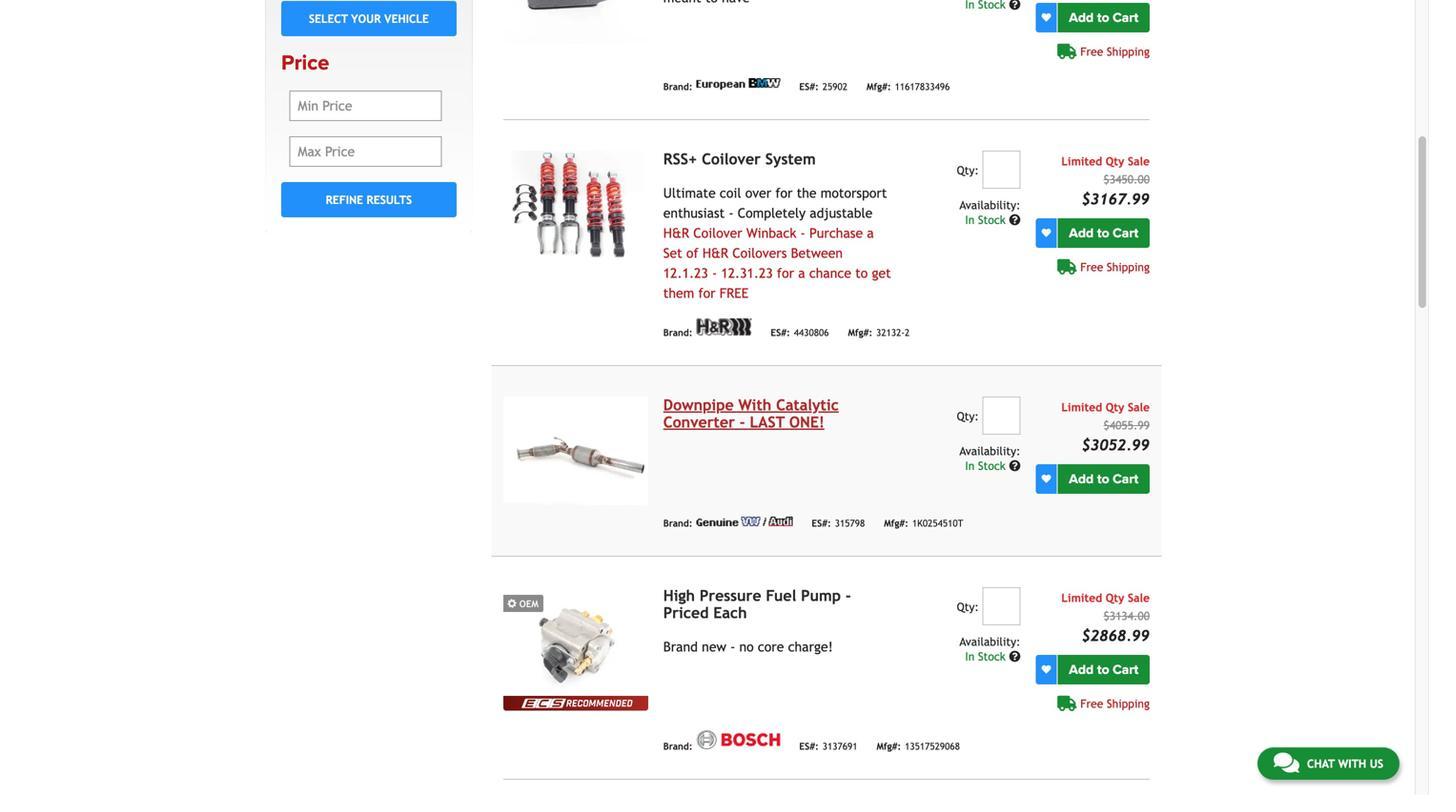 Task type: describe. For each thing, give the bounding box(es) containing it.
catalytic
[[777, 397, 839, 414]]

rss+
[[664, 150, 698, 168]]

pump
[[801, 587, 841, 605]]

limited for $3167.99
[[1062, 155, 1103, 168]]

0 vertical spatial coilover
[[702, 150, 761, 168]]

$4055.99
[[1104, 419, 1150, 432]]

stock for $2868.99
[[979, 650, 1006, 664]]

coilover inside ultimate coil over for the motorsport enthusiast - completely adjustable h&r coilover winback - purchase a set of h&r coilovers between 12.1.23 - 12.31.23 for a chance to get them for free
[[694, 226, 743, 241]]

free for $2868.99
[[1081, 697, 1104, 711]]

free
[[720, 286, 749, 301]]

1 add from the top
[[1070, 10, 1094, 26]]

to for $2868.99
[[1098, 662, 1110, 678]]

in stock for $3167.99
[[966, 213, 1010, 227]]

your
[[351, 12, 381, 25]]

2 in from the top
[[966, 460, 975, 473]]

with
[[1339, 757, 1367, 771]]

question circle image
[[1010, 651, 1021, 663]]

3137691
[[823, 741, 858, 752]]

mfg#: for mfg#: 1k0254510t
[[884, 518, 909, 529]]

25902
[[823, 81, 848, 92]]

add to wish list image for $3052.99
[[1042, 475, 1052, 484]]

es#: for es#: 4430806
[[771, 327, 791, 338]]

converter
[[664, 414, 735, 431]]

2 vertical spatial for
[[699, 286, 716, 301]]

new
[[702, 640, 727, 655]]

add to cart for $2868.99
[[1070, 662, 1139, 678]]

rss+ coilover system
[[664, 150, 816, 168]]

1 vertical spatial a
[[799, 266, 806, 281]]

free for $3167.99
[[1081, 261, 1104, 274]]

free shipping for $2868.99
[[1081, 697, 1150, 711]]

- inside high pressure fuel pump - priced each
[[846, 587, 852, 605]]

2 question circle image from the top
[[1010, 214, 1021, 226]]

$3052.99
[[1082, 437, 1150, 454]]

add to cart button for $2868.99
[[1058, 656, 1150, 685]]

add to cart for $3052.99
[[1070, 471, 1139, 488]]

high pressure fuel pump - priced each link
[[664, 587, 852, 622]]

es#: 3137691
[[800, 741, 858, 752]]

vehicle
[[385, 12, 429, 25]]

genuine volkswagen audi - corporate logo image
[[697, 517, 793, 527]]

free shipping for $3167.99
[[1081, 261, 1150, 274]]

$3450.00
[[1104, 173, 1150, 186]]

$2868.99
[[1082, 627, 1150, 645]]

us
[[1370, 757, 1384, 771]]

es#: for es#: 3137691
[[800, 741, 819, 752]]

- right the "12.1.23"
[[713, 266, 717, 281]]

coilovers
[[733, 246, 787, 261]]

with
[[739, 397, 772, 414]]

brand: for es#: 3137691
[[664, 741, 693, 752]]

0 vertical spatial for
[[776, 186, 793, 201]]

4430806
[[794, 327, 829, 338]]

qty for $2868.99
[[1106, 592, 1125, 605]]

get
[[872, 266, 892, 281]]

coil
[[720, 186, 742, 201]]

the
[[797, 186, 817, 201]]

mfg#: 32132-2
[[848, 327, 910, 338]]

mfg#: for mfg#: 13517529068
[[877, 741, 902, 752]]

cart for $3052.99
[[1113, 471, 1139, 488]]

refine
[[326, 193, 363, 207]]

charge!
[[788, 640, 833, 655]]

1 free shipping from the top
[[1081, 45, 1150, 58]]

to for $3052.99
[[1098, 471, 1110, 488]]

over
[[746, 186, 772, 201]]

1 cart from the top
[[1113, 10, 1139, 26]]

each
[[714, 604, 747, 622]]

pressure
[[700, 587, 762, 605]]

add to cart button for $3052.99
[[1058, 465, 1150, 494]]

es#: for es#: 25902
[[800, 81, 819, 92]]

limited qty sale $3134.00 $2868.99
[[1062, 592, 1150, 645]]

h&r - corporate logo image
[[697, 319, 752, 336]]

es#: 4430806
[[771, 327, 829, 338]]

system
[[766, 150, 816, 168]]

limited for $2868.99
[[1062, 592, 1103, 605]]

es#4430806 - 32132-2 - rss+ coilover system - ultimate coil over for the motorsport enthusiast - completely adjustable - h&r - audi image
[[503, 151, 648, 260]]

mfg#: for mfg#: 32132-2
[[848, 327, 873, 338]]

rss+ coilover system link
[[664, 150, 816, 168]]

brand: for es#: 4430806
[[664, 327, 693, 338]]

add to wish list image for $2868.99
[[1042, 666, 1052, 675]]

completely
[[738, 206, 806, 221]]

select your vehicle
[[309, 12, 429, 25]]

12.1.23
[[664, 266, 709, 281]]

stock for $3167.99
[[979, 213, 1006, 227]]

price
[[281, 50, 329, 76]]

Max Price number field
[[290, 137, 442, 167]]

them
[[664, 286, 695, 301]]

mfg#: for mfg#: 11617833496
[[867, 81, 892, 92]]

es#: for es#: 315798
[[812, 518, 832, 529]]

1k0254510t
[[913, 518, 964, 529]]

es#315798 - 1k0254510t - downpipe with catalytic converter - last one! - genuine volkswagen audi - image
[[503, 397, 648, 506]]

0 vertical spatial a
[[867, 226, 874, 241]]

$3167.99
[[1082, 190, 1150, 208]]

sale for $3052.99
[[1128, 401, 1150, 414]]

qty for $3052.99
[[1106, 401, 1125, 414]]

availability: for $2868.99
[[960, 636, 1021, 649]]

downpipe with catalytic converter - last one!
[[664, 397, 839, 431]]

last
[[750, 414, 785, 431]]

mfg#: 13517529068
[[877, 741, 960, 752]]

11617833496
[[895, 81, 950, 92]]

no
[[740, 640, 754, 655]]

comments image
[[1274, 752, 1300, 775]]

brand: for es#: 25902
[[664, 81, 693, 92]]

- up between
[[801, 226, 806, 241]]



Task type: locate. For each thing, give the bounding box(es) containing it.
0 vertical spatial shipping
[[1107, 45, 1150, 58]]

add to cart for $3167.99
[[1070, 225, 1139, 242]]

0 vertical spatial free shipping
[[1081, 45, 1150, 58]]

brand
[[664, 640, 698, 655]]

limited inside limited qty sale $4055.99 $3052.99
[[1062, 401, 1103, 414]]

1 vertical spatial qty
[[1106, 401, 1125, 414]]

limited for $3052.99
[[1062, 401, 1103, 414]]

3 shipping from the top
[[1107, 697, 1150, 711]]

0 vertical spatial sale
[[1128, 155, 1150, 168]]

fuel
[[766, 587, 797, 605]]

sale for $2868.99
[[1128, 592, 1150, 605]]

1 shipping from the top
[[1107, 45, 1150, 58]]

2 limited from the top
[[1062, 401, 1103, 414]]

1 vertical spatial availability:
[[960, 445, 1021, 458]]

question circle image
[[1010, 0, 1021, 10], [1010, 214, 1021, 226], [1010, 460, 1021, 472]]

results
[[367, 193, 412, 207]]

0 vertical spatial qty
[[1106, 155, 1125, 168]]

$3134.00
[[1104, 610, 1150, 623]]

0 vertical spatial availability:
[[960, 199, 1021, 212]]

3 add to cart from the top
[[1070, 471, 1139, 488]]

2 add to wish list image from the top
[[1042, 229, 1052, 238]]

1 qty from the top
[[1106, 155, 1125, 168]]

coilover down enthusiast
[[694, 226, 743, 241]]

3 free shipping from the top
[[1081, 697, 1150, 711]]

limited up $3167.99
[[1062, 155, 1103, 168]]

4 brand: from the top
[[664, 741, 693, 752]]

shipping
[[1107, 45, 1150, 58], [1107, 261, 1150, 274], [1107, 697, 1150, 711]]

a
[[867, 226, 874, 241], [799, 266, 806, 281]]

mfg#: 1k0254510t
[[884, 518, 964, 529]]

limited inside limited qty sale $3134.00 $2868.99
[[1062, 592, 1103, 605]]

1 horizontal spatial a
[[867, 226, 874, 241]]

a down between
[[799, 266, 806, 281]]

2 add from the top
[[1070, 225, 1094, 242]]

2 in stock from the top
[[966, 460, 1010, 473]]

refine results link
[[281, 182, 457, 218]]

adjustable
[[810, 206, 873, 221]]

downpipe with catalytic converter - last one! link
[[664, 397, 839, 431]]

qty:
[[957, 164, 979, 177], [957, 410, 979, 423], [957, 601, 979, 614]]

2 vertical spatial sale
[[1128, 592, 1150, 605]]

to
[[1098, 10, 1110, 26], [1098, 225, 1110, 242], [856, 266, 868, 281], [1098, 471, 1110, 488], [1098, 662, 1110, 678]]

3 add from the top
[[1070, 471, 1094, 488]]

a right 'purchase' on the right top of page
[[867, 226, 874, 241]]

add to wish list image for $3167.99
[[1042, 229, 1052, 238]]

add to cart button for $3167.99
[[1058, 219, 1150, 248]]

downpipe
[[664, 397, 734, 414]]

refine results
[[326, 193, 412, 207]]

add for $2868.99
[[1070, 662, 1094, 678]]

2 vertical spatial qty:
[[957, 601, 979, 614]]

0 vertical spatial free
[[1081, 45, 1104, 58]]

2 sale from the top
[[1128, 401, 1150, 414]]

0 vertical spatial in stock
[[966, 213, 1010, 227]]

mfg#: left 1k0254510t
[[884, 518, 909, 529]]

2 qty: from the top
[[957, 410, 979, 423]]

1 vertical spatial free shipping
[[1081, 261, 1150, 274]]

cart for $2868.99
[[1113, 662, 1139, 678]]

qty up "$3134.00"
[[1106, 592, 1125, 605]]

shipping for $2868.99
[[1107, 697, 1150, 711]]

0 vertical spatial question circle image
[[1010, 0, 1021, 10]]

qty up the "$4055.99"
[[1106, 401, 1125, 414]]

genuine european bmw - corporate logo image
[[697, 78, 781, 90]]

3 brand: from the top
[[664, 518, 693, 529]]

mfg#: left 13517529068
[[877, 741, 902, 752]]

4 add to cart from the top
[[1070, 662, 1139, 678]]

1 limited from the top
[[1062, 155, 1103, 168]]

ecs tuning recommends this product. image
[[503, 697, 648, 711]]

of
[[687, 246, 699, 261]]

limited inside limited qty sale $3450.00 $3167.99
[[1062, 155, 1103, 168]]

2 vertical spatial free shipping
[[1081, 697, 1150, 711]]

chat
[[1308, 757, 1336, 771]]

2 vertical spatial in stock
[[966, 650, 1010, 664]]

1 stock from the top
[[979, 213, 1006, 227]]

2 vertical spatial qty
[[1106, 592, 1125, 605]]

0 vertical spatial qty:
[[957, 164, 979, 177]]

bosch - corporate logo image
[[697, 731, 781, 750]]

brand: left genuine volkswagen audi - corporate logo
[[664, 518, 693, 529]]

ultimate coil over for the motorsport enthusiast - completely adjustable h&r coilover winback - purchase a set of h&r coilovers between 12.1.23 - 12.31.23 for a chance to get them for free
[[664, 186, 892, 301]]

es#: 25902
[[800, 81, 848, 92]]

to inside ultimate coil over for the motorsport enthusiast - completely adjustable h&r coilover winback - purchase a set of h&r coilovers between 12.1.23 - 12.31.23 for a chance to get them for free
[[856, 266, 868, 281]]

1 vertical spatial in stock
[[966, 460, 1010, 473]]

sale inside limited qty sale $4055.99 $3052.99
[[1128, 401, 1150, 414]]

brand:
[[664, 81, 693, 92], [664, 327, 693, 338], [664, 518, 693, 529], [664, 741, 693, 752]]

0 vertical spatial in
[[966, 213, 975, 227]]

coilover up coil
[[702, 150, 761, 168]]

4 add to cart button from the top
[[1058, 656, 1150, 685]]

for left 'free'
[[699, 286, 716, 301]]

es#: left 4430806
[[771, 327, 791, 338]]

1 add to cart button from the top
[[1058, 3, 1150, 33]]

availability: for $3167.99
[[960, 199, 1021, 212]]

1 sale from the top
[[1128, 155, 1150, 168]]

1 vertical spatial for
[[777, 266, 795, 281]]

sale up "$3134.00"
[[1128, 592, 1150, 605]]

1 vertical spatial qty:
[[957, 410, 979, 423]]

3 stock from the top
[[979, 650, 1006, 664]]

12.31.23
[[721, 266, 773, 281]]

4 add to wish list image from the top
[[1042, 666, 1052, 675]]

3 in from the top
[[966, 650, 975, 664]]

cart for $3167.99
[[1113, 225, 1139, 242]]

2 brand: from the top
[[664, 327, 693, 338]]

sale inside limited qty sale $3450.00 $3167.99
[[1128, 155, 1150, 168]]

2 availability: from the top
[[960, 445, 1021, 458]]

0 vertical spatial h&r
[[664, 226, 690, 241]]

priced
[[664, 604, 709, 622]]

1 vertical spatial in
[[966, 460, 975, 473]]

between
[[791, 246, 843, 261]]

winback
[[747, 226, 797, 241]]

1 availability: from the top
[[960, 199, 1021, 212]]

1 vertical spatial limited
[[1062, 401, 1103, 414]]

2 free from the top
[[1081, 261, 1104, 274]]

3 question circle image from the top
[[1010, 460, 1021, 472]]

motorsport
[[821, 186, 887, 201]]

1 question circle image from the top
[[1010, 0, 1021, 10]]

4 add from the top
[[1070, 662, 1094, 678]]

limited up $2868.99
[[1062, 592, 1103, 605]]

qty inside limited qty sale $3134.00 $2868.99
[[1106, 592, 1125, 605]]

limited up $3052.99
[[1062, 401, 1103, 414]]

0 horizontal spatial a
[[799, 266, 806, 281]]

2 qty from the top
[[1106, 401, 1125, 414]]

limited
[[1062, 155, 1103, 168], [1062, 401, 1103, 414], [1062, 592, 1103, 605]]

in for $2868.99
[[966, 650, 975, 664]]

1 vertical spatial question circle image
[[1010, 214, 1021, 226]]

2 stock from the top
[[979, 460, 1006, 473]]

qty: for rss+ coilover system
[[957, 164, 979, 177]]

qty: for high pressure fuel pump - priced each
[[957, 601, 979, 614]]

1 vertical spatial stock
[[979, 460, 1006, 473]]

es#: left 315798
[[812, 518, 832, 529]]

cart
[[1113, 10, 1139, 26], [1113, 225, 1139, 242], [1113, 471, 1139, 488], [1113, 662, 1139, 678]]

2 vertical spatial stock
[[979, 650, 1006, 664]]

chance
[[810, 266, 852, 281]]

0 vertical spatial stock
[[979, 213, 1006, 227]]

select
[[309, 12, 348, 25]]

1 horizontal spatial h&r
[[703, 246, 729, 261]]

1 qty: from the top
[[957, 164, 979, 177]]

qty inside limited qty sale $3450.00 $3167.99
[[1106, 155, 1125, 168]]

3 add to wish list image from the top
[[1042, 475, 1052, 484]]

3 add to cart button from the top
[[1058, 465, 1150, 494]]

3 free from the top
[[1081, 697, 1104, 711]]

1 vertical spatial free
[[1081, 261, 1104, 274]]

brand: down them
[[664, 327, 693, 338]]

mfg#: 11617833496
[[867, 81, 950, 92]]

sale for $3167.99
[[1128, 155, 1150, 168]]

2 vertical spatial limited
[[1062, 592, 1103, 605]]

sale up the "$4055.99"
[[1128, 401, 1150, 414]]

coilover
[[702, 150, 761, 168], [694, 226, 743, 241]]

brand: left bosch - corporate logo
[[664, 741, 693, 752]]

2 free shipping from the top
[[1081, 261, 1150, 274]]

315798
[[835, 518, 865, 529]]

2 cart from the top
[[1113, 225, 1139, 242]]

2 vertical spatial in
[[966, 650, 975, 664]]

to for $3167.99
[[1098, 225, 1110, 242]]

high pressure fuel pump - priced each
[[664, 587, 852, 622]]

-
[[729, 206, 734, 221], [801, 226, 806, 241], [713, 266, 717, 281], [740, 414, 746, 431], [846, 587, 852, 605], [731, 640, 736, 655]]

es#25902 - 11617833496 - euro csl intake - give your vehicle the intake it was meant to have - genuine european bmw - bmw image
[[503, 0, 648, 44]]

2 vertical spatial question circle image
[[1010, 460, 1021, 472]]

purchase
[[810, 226, 863, 241]]

3 in stock from the top
[[966, 650, 1010, 664]]

2 vertical spatial free
[[1081, 697, 1104, 711]]

core
[[758, 640, 784, 655]]

for
[[776, 186, 793, 201], [777, 266, 795, 281], [699, 286, 716, 301]]

- left no
[[731, 640, 736, 655]]

2 add to cart from the top
[[1070, 225, 1139, 242]]

one!
[[790, 414, 825, 431]]

2 shipping from the top
[[1107, 261, 1150, 274]]

free shipping
[[1081, 45, 1150, 58], [1081, 261, 1150, 274], [1081, 697, 1150, 711]]

limited qty sale $4055.99 $3052.99
[[1062, 401, 1150, 454]]

chat with us
[[1308, 757, 1384, 771]]

brand: left 'genuine european bmw - corporate logo'
[[664, 81, 693, 92]]

1 in from the top
[[966, 213, 975, 227]]

sale inside limited qty sale $3134.00 $2868.99
[[1128, 592, 1150, 605]]

h&r right of at the top left of page
[[703, 246, 729, 261]]

3 sale from the top
[[1128, 592, 1150, 605]]

qty up the $3450.00
[[1106, 155, 1125, 168]]

1 brand: from the top
[[664, 81, 693, 92]]

in stock for $2868.99
[[966, 650, 1010, 664]]

h&r up set at the left of the page
[[664, 226, 690, 241]]

3 limited from the top
[[1062, 592, 1103, 605]]

mfg#: left the 32132- at the right top of page
[[848, 327, 873, 338]]

set
[[664, 246, 683, 261]]

1 add to cart from the top
[[1070, 10, 1139, 26]]

1 add to wish list image from the top
[[1042, 13, 1052, 23]]

es#: left 25902
[[800, 81, 819, 92]]

1 free from the top
[[1081, 45, 1104, 58]]

es#3137691 - 13517529068 - high pressure fuel pump - priced each - brand new - no core charge! - bosch - bmw image
[[503, 588, 648, 697]]

None number field
[[983, 151, 1021, 189], [983, 397, 1021, 435], [983, 588, 1021, 626], [983, 151, 1021, 189], [983, 397, 1021, 435], [983, 588, 1021, 626]]

brand new - no core charge!
[[664, 640, 833, 655]]

add to wish list image
[[1042, 13, 1052, 23], [1042, 229, 1052, 238], [1042, 475, 1052, 484], [1042, 666, 1052, 675]]

mfg#:
[[867, 81, 892, 92], [848, 327, 873, 338], [884, 518, 909, 529], [877, 741, 902, 752]]

- right pump
[[846, 587, 852, 605]]

in for $3167.99
[[966, 213, 975, 227]]

high
[[664, 587, 695, 605]]

ultimate
[[664, 186, 716, 201]]

- inside "downpipe with catalytic converter - last one!"
[[740, 414, 746, 431]]

2 add to cart button from the top
[[1058, 219, 1150, 248]]

0 vertical spatial limited
[[1062, 155, 1103, 168]]

3 qty from the top
[[1106, 592, 1125, 605]]

2 vertical spatial availability:
[[960, 636, 1021, 649]]

select your vehicle link
[[281, 1, 457, 36]]

3 qty: from the top
[[957, 601, 979, 614]]

limited qty sale $3450.00 $3167.99
[[1062, 155, 1150, 208]]

shipping for $3167.99
[[1107, 261, 1150, 274]]

Min Price number field
[[290, 91, 442, 121]]

qty inside limited qty sale $4055.99 $3052.99
[[1106, 401, 1125, 414]]

add to cart button
[[1058, 3, 1150, 33], [1058, 219, 1150, 248], [1058, 465, 1150, 494], [1058, 656, 1150, 685]]

mfg#: left 11617833496
[[867, 81, 892, 92]]

es#: left the "3137691"
[[800, 741, 819, 752]]

1 vertical spatial sale
[[1128, 401, 1150, 414]]

2
[[905, 327, 910, 338]]

0 horizontal spatial h&r
[[664, 226, 690, 241]]

- left last
[[740, 414, 746, 431]]

1 vertical spatial coilover
[[694, 226, 743, 241]]

3 availability: from the top
[[960, 636, 1021, 649]]

1 in stock from the top
[[966, 213, 1010, 227]]

add for $3167.99
[[1070, 225, 1094, 242]]

1 vertical spatial shipping
[[1107, 261, 1150, 274]]

enthusiast
[[664, 206, 725, 221]]

h&r
[[664, 226, 690, 241], [703, 246, 729, 261]]

3 cart from the top
[[1113, 471, 1139, 488]]

brand: for es#: 315798
[[664, 518, 693, 529]]

2 vertical spatial shipping
[[1107, 697, 1150, 711]]

- down coil
[[729, 206, 734, 221]]

stock
[[979, 213, 1006, 227], [979, 460, 1006, 473], [979, 650, 1006, 664]]

qty for $3167.99
[[1106, 155, 1125, 168]]

add to cart
[[1070, 10, 1139, 26], [1070, 225, 1139, 242], [1070, 471, 1139, 488], [1070, 662, 1139, 678]]

for left the
[[776, 186, 793, 201]]

sale up the $3450.00
[[1128, 155, 1150, 168]]

1 vertical spatial h&r
[[703, 246, 729, 261]]

for down coilovers
[[777, 266, 795, 281]]

sale
[[1128, 155, 1150, 168], [1128, 401, 1150, 414], [1128, 592, 1150, 605]]

es#: 315798
[[812, 518, 865, 529]]

4 cart from the top
[[1113, 662, 1139, 678]]

es#:
[[800, 81, 819, 92], [771, 327, 791, 338], [812, 518, 832, 529], [800, 741, 819, 752]]

13517529068
[[905, 741, 960, 752]]

32132-
[[877, 327, 905, 338]]

add for $3052.99
[[1070, 471, 1094, 488]]

chat with us link
[[1258, 748, 1400, 780]]



Task type: vqa. For each thing, say whether or not it's contained in the screenshot.
the topmost comments icon
no



